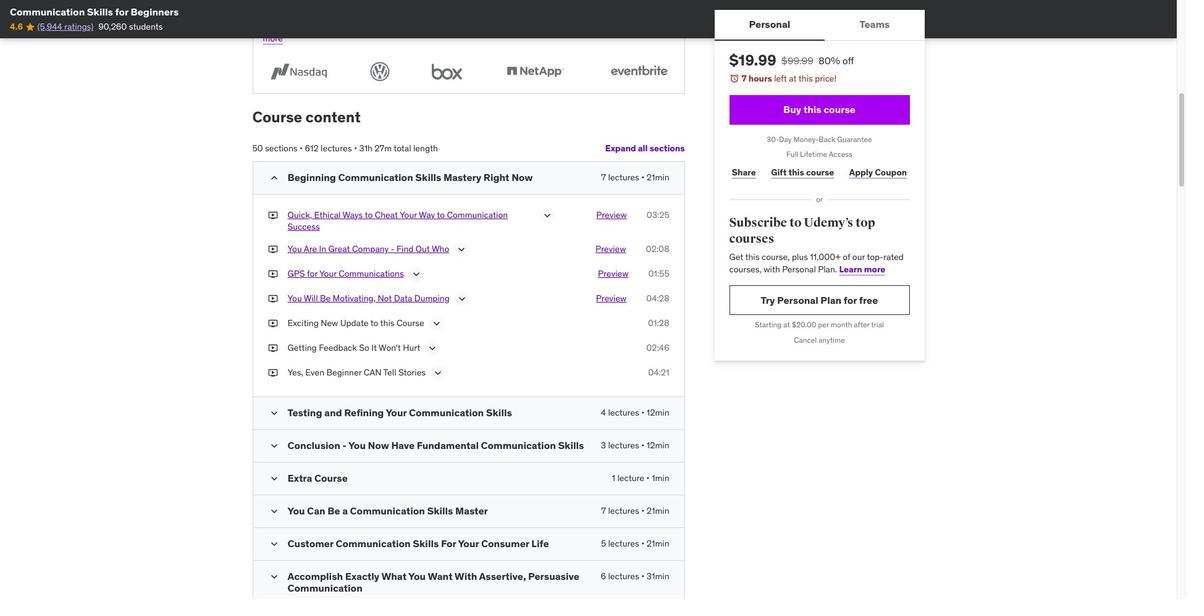 Task type: locate. For each thing, give the bounding box(es) containing it.
this inside "button"
[[804, 103, 822, 116]]

1 horizontal spatial learn more link
[[840, 264, 886, 275]]

learn right worldwide.
[[639, 21, 661, 32]]

of
[[428, 21, 436, 32], [843, 252, 851, 263]]

you inside you are in great company - find out who button
[[288, 244, 302, 255]]

course up back
[[824, 103, 856, 116]]

0 horizontal spatial our
[[374, 21, 387, 32]]

0 vertical spatial xsmall image
[[268, 244, 278, 256]]

learn more up 'box' image
[[263, 21, 661, 44]]

beginner
[[327, 367, 362, 378]]

1 horizontal spatial more
[[865, 264, 886, 275]]

more down this
[[263, 33, 283, 44]]

7 up '5'
[[602, 506, 606, 517]]

2 small image from the top
[[268, 440, 280, 452]]

small image left conclusion on the left bottom of page
[[268, 440, 280, 452]]

• for customer communication skills for your consumer life
[[642, 538, 645, 549]]

• down 1 lecture • 1min
[[642, 506, 645, 517]]

0 horizontal spatial top-
[[438, 21, 454, 32]]

0 vertical spatial now
[[512, 171, 533, 183]]

course up 50
[[252, 108, 302, 127]]

21min for beginning communication skills mastery right now
[[647, 172, 670, 183]]

1 horizontal spatial top-
[[867, 252, 884, 263]]

2 vertical spatial 7
[[602, 506, 606, 517]]

you left are at the top of page
[[288, 244, 302, 255]]

learn for this course was selected for our collection of top-rated courses trusted by businesses worldwide.
[[639, 21, 661, 32]]

our left collection
[[374, 21, 387, 32]]

1 horizontal spatial learn
[[840, 264, 863, 275]]

want
[[428, 570, 453, 583]]

at left $20.00
[[784, 320, 790, 330]]

• for testing and refining your communication skills
[[642, 407, 645, 418]]

3 small image from the top
[[268, 473, 280, 485]]

you are in great company - find out who
[[288, 244, 450, 255]]

apply coupon
[[850, 167, 907, 178]]

course right "extra"
[[315, 472, 348, 485]]

lectures right 3
[[608, 440, 640, 451]]

this inside get this course, plus 11,000+ of our top-rated courses, with personal plan.
[[746, 252, 760, 263]]

courses down subscribe
[[730, 231, 775, 246]]

1 vertical spatial 7
[[602, 172, 606, 183]]

be inside button
[[320, 293, 331, 304]]

you will be motivating, not data dumping
[[288, 293, 450, 304]]

your right for
[[458, 538, 479, 550]]

learn more link up free
[[840, 264, 886, 275]]

• for you can be a communication skills master
[[642, 506, 645, 517]]

small image
[[268, 407, 280, 420], [268, 506, 280, 518]]

• for beginning communication skills mastery right now
[[642, 172, 645, 183]]

lectures for beginning communication skills mastery right now
[[608, 172, 640, 183]]

• left 31min
[[642, 571, 645, 582]]

learn right plan.
[[840, 264, 863, 275]]

apply coupon button
[[847, 160, 910, 185]]

course down lifetime
[[807, 167, 835, 178]]

-
[[391, 244, 395, 255], [343, 439, 347, 452]]

1 vertical spatial courses
[[730, 231, 775, 246]]

7 lectures • 21min up 5 lectures • 21min at right bottom
[[602, 506, 670, 517]]

with
[[455, 570, 477, 583]]

1 vertical spatial 12min
[[647, 440, 670, 451]]

personal inside get this course, plus 11,000+ of our top-rated courses, with personal plan.
[[783, 264, 816, 275]]

course inside the gift this course link
[[807, 167, 835, 178]]

out
[[416, 244, 430, 255]]

small image left beginning on the left top of page
[[268, 172, 280, 184]]

be for a
[[328, 505, 340, 517]]

4.6
[[10, 21, 23, 32]]

7 lectures • 21min
[[602, 172, 670, 183], [602, 506, 670, 517]]

2 21min from the top
[[647, 506, 670, 517]]

• up 1 lecture • 1min
[[642, 440, 645, 451]]

learn more link up 'box' image
[[263, 21, 661, 44]]

tab list
[[715, 10, 925, 41]]

0 horizontal spatial learn more link
[[263, 21, 661, 44]]

1 sections from the left
[[265, 143, 298, 154]]

be left "a"
[[328, 505, 340, 517]]

of right collection
[[428, 21, 436, 32]]

• down expand all sections dropdown button
[[642, 172, 645, 183]]

personal button
[[715, 10, 825, 40]]

our inside get this course, plus 11,000+ of our top-rated courses, with personal plan.
[[853, 252, 865, 263]]

80%
[[819, 54, 840, 67]]

• for extra course
[[647, 473, 650, 484]]

xsmall image
[[268, 244, 278, 256], [268, 318, 278, 330], [268, 342, 278, 355]]

1 vertical spatial learn more
[[840, 264, 886, 275]]

1 vertical spatial 21min
[[647, 506, 670, 517]]

xsmall image left will
[[268, 293, 278, 305]]

3 21min from the top
[[647, 538, 670, 549]]

50 sections • 612 lectures • 31h 27m total length
[[252, 143, 438, 154]]

1 horizontal spatial of
[[843, 252, 851, 263]]

small image for customer
[[268, 538, 280, 551]]

1 xsmall image from the top
[[268, 209, 278, 222]]

personal up $20.00
[[778, 294, 819, 306]]

1 vertical spatial rated
[[884, 252, 904, 263]]

accomplish exactly what you want with assertive, persuasive communication
[[288, 570, 580, 595]]

1 vertical spatial course
[[824, 103, 856, 116]]

0 vertical spatial 7 lectures • 21min
[[602, 172, 670, 183]]

xsmall image left yes,
[[268, 367, 278, 379]]

show lecture description image for gps for your communications
[[410, 268, 423, 281]]

- right conclusion on the left bottom of page
[[343, 439, 347, 452]]

1 vertical spatial learn
[[840, 264, 863, 275]]

refining
[[344, 407, 384, 419]]

$19.99
[[730, 51, 777, 70]]

you left want
[[409, 570, 426, 583]]

$99.99
[[782, 54, 814, 67]]

lectures right '5'
[[608, 538, 640, 549]]

you left will
[[288, 293, 302, 304]]

4 small image from the top
[[268, 538, 280, 551]]

plus
[[792, 252, 808, 263]]

at right left
[[789, 73, 797, 84]]

1 vertical spatial at
[[784, 320, 790, 330]]

this up courses, at the top of the page
[[746, 252, 760, 263]]

learn more up free
[[840, 264, 886, 275]]

you will be motivating, not data dumping button
[[288, 293, 450, 308]]

this for gift
[[789, 167, 805, 178]]

small image left can
[[268, 506, 280, 518]]

small image left testing
[[268, 407, 280, 420]]

0 vertical spatial of
[[428, 21, 436, 32]]

teams
[[860, 18, 890, 31]]

not
[[378, 293, 392, 304]]

small image left accomplish at the bottom left of page
[[268, 571, 280, 583]]

1 vertical spatial of
[[843, 252, 851, 263]]

0 horizontal spatial more
[[263, 33, 283, 44]]

0 vertical spatial course
[[252, 108, 302, 127]]

1 xsmall image from the top
[[268, 244, 278, 256]]

courses,
[[730, 264, 762, 275]]

0 vertical spatial learn
[[639, 21, 661, 32]]

0 vertical spatial personal
[[749, 18, 791, 31]]

tab list containing personal
[[715, 10, 925, 41]]

1 horizontal spatial sections
[[650, 143, 685, 154]]

- inside button
[[391, 244, 395, 255]]

was
[[309, 21, 324, 32]]

xsmall image for exciting
[[268, 318, 278, 330]]

90,260 students
[[98, 21, 163, 32]]

rated
[[454, 21, 475, 32], [884, 252, 904, 263]]

1 horizontal spatial -
[[391, 244, 395, 255]]

ways
[[343, 209, 363, 221]]

learn for get this course, plus 11,000+ of our top-rated courses, with personal plan.
[[840, 264, 863, 275]]

6 lectures • 31min
[[601, 571, 670, 582]]

1 vertical spatial more
[[865, 264, 886, 275]]

course for buy this course
[[824, 103, 856, 116]]

31min
[[647, 571, 670, 582]]

0 vertical spatial courses
[[477, 21, 507, 32]]

21min down expand all sections dropdown button
[[647, 172, 670, 183]]

7
[[742, 73, 747, 84], [602, 172, 606, 183], [602, 506, 606, 517]]

you left can
[[288, 505, 305, 517]]

• up 3 lectures • 12min
[[642, 407, 645, 418]]

2 vertical spatial course
[[807, 167, 835, 178]]

lectures right 4
[[608, 407, 640, 418]]

• up 6 lectures • 31min
[[642, 538, 645, 549]]

free
[[860, 294, 879, 306]]

communication
[[10, 6, 85, 18], [338, 171, 413, 183], [447, 209, 508, 221], [409, 407, 484, 419], [481, 439, 556, 452], [350, 505, 425, 517], [336, 538, 411, 550], [288, 582, 363, 595]]

0 vertical spatial small image
[[268, 407, 280, 420]]

your inside "quick, ethical ways to cheat your way to communication success"
[[400, 209, 417, 221]]

3
[[601, 440, 606, 451]]

1 21min from the top
[[647, 172, 670, 183]]

now right right on the top
[[512, 171, 533, 183]]

7 lectures • 21min down all
[[602, 172, 670, 183]]

personal down plus
[[783, 264, 816, 275]]

who
[[432, 244, 450, 255]]

testing
[[288, 407, 322, 419]]

for right 'selected'
[[362, 21, 372, 32]]

feedback
[[319, 342, 357, 354]]

starting
[[755, 320, 782, 330]]

0 vertical spatial 7
[[742, 73, 747, 84]]

$19.99 $99.99 80% off
[[730, 51, 854, 70]]

1 horizontal spatial courses
[[730, 231, 775, 246]]

courses left trusted
[[477, 21, 507, 32]]

5 lectures • 21min
[[601, 538, 670, 549]]

for right gps
[[307, 268, 318, 279]]

0 vertical spatial 12min
[[647, 407, 670, 418]]

of right 11,000+
[[843, 252, 851, 263]]

beginning communication skills mastery right now
[[288, 171, 533, 183]]

1 12min from the top
[[647, 407, 670, 418]]

0 horizontal spatial -
[[343, 439, 347, 452]]

• for accomplish exactly what you want with assertive, persuasive communication
[[642, 571, 645, 582]]

communication inside accomplish exactly what you want with assertive, persuasive communication
[[288, 582, 363, 595]]

exactly
[[345, 570, 380, 583]]

expand
[[606, 143, 636, 154]]

1 vertical spatial 7 lectures • 21min
[[602, 506, 670, 517]]

personal up $19.99
[[749, 18, 791, 31]]

2 sections from the left
[[650, 143, 685, 154]]

1 vertical spatial small image
[[268, 506, 280, 518]]

get this course, plus 11,000+ of our top-rated courses, with personal plan.
[[730, 252, 904, 275]]

more
[[263, 33, 283, 44], [865, 264, 886, 275]]

beginners
[[131, 6, 179, 18]]

update
[[340, 318, 369, 329]]

you inside you will be motivating, not data dumping button
[[288, 293, 302, 304]]

you are in great company - find out who button
[[288, 244, 450, 258]]

5 small image from the top
[[268, 571, 280, 583]]

more up free
[[865, 264, 886, 275]]

xsmall image for you
[[268, 293, 278, 305]]

lectures for conclusion - you now have fundamental communication skills
[[608, 440, 640, 451]]

2 12min from the top
[[647, 440, 670, 451]]

3 xsmall image from the top
[[268, 342, 278, 355]]

1 horizontal spatial learn more
[[840, 264, 886, 275]]

0 horizontal spatial learn more
[[263, 21, 661, 44]]

xsmall image left are at the top of page
[[268, 244, 278, 256]]

now
[[512, 171, 533, 183], [368, 439, 389, 452]]

0 vertical spatial learn more
[[263, 21, 661, 44]]

gift this course link
[[769, 160, 837, 185]]

course content
[[252, 108, 361, 127]]

1 vertical spatial now
[[368, 439, 389, 452]]

xsmall image
[[268, 209, 278, 222], [268, 268, 278, 280], [268, 293, 278, 305], [268, 367, 278, 379]]

2 vertical spatial xsmall image
[[268, 342, 278, 355]]

0 horizontal spatial of
[[428, 21, 436, 32]]

preview left 04:28
[[596, 293, 627, 304]]

will
[[304, 293, 318, 304]]

lectures right "612"
[[321, 143, 352, 154]]

xsmall image for quick,
[[268, 209, 278, 222]]

buy this course
[[784, 103, 856, 116]]

1 vertical spatial be
[[328, 505, 340, 517]]

1 vertical spatial course
[[397, 318, 424, 329]]

1 vertical spatial top-
[[867, 252, 884, 263]]

0 vertical spatial be
[[320, 293, 331, 304]]

top- right collection
[[438, 21, 454, 32]]

- left find at the left top of page
[[391, 244, 395, 255]]

small image
[[268, 172, 280, 184], [268, 440, 280, 452], [268, 473, 280, 485], [268, 538, 280, 551], [268, 571, 280, 583]]

2 vertical spatial 21min
[[647, 538, 670, 549]]

sections right 50
[[265, 143, 298, 154]]

course inside "buy this course" "button"
[[824, 103, 856, 116]]

learn inside learn more
[[639, 21, 661, 32]]

lectures down the lecture
[[608, 506, 640, 517]]

• left 31h 27m
[[354, 143, 357, 154]]

0 vertical spatial learn more link
[[263, 21, 661, 44]]

small image left "extra"
[[268, 473, 280, 485]]

1 horizontal spatial our
[[853, 252, 865, 263]]

1 vertical spatial learn more link
[[840, 264, 886, 275]]

2 xsmall image from the top
[[268, 318, 278, 330]]

gift
[[771, 167, 787, 178]]

7 for you can be a communication skills master
[[602, 506, 606, 517]]

now left have at the bottom left of page
[[368, 439, 389, 452]]

0 vertical spatial 21min
[[647, 172, 670, 183]]

this right gift
[[789, 167, 805, 178]]

12min up 3 lectures • 12min
[[647, 407, 670, 418]]

course left was
[[281, 21, 307, 32]]

01:28
[[648, 318, 670, 329]]

$20.00
[[792, 320, 817, 330]]

1 7 lectures • 21min from the top
[[602, 172, 670, 183]]

xsmall image left the quick,
[[268, 209, 278, 222]]

this right buy
[[804, 103, 822, 116]]

612
[[305, 143, 319, 154]]

0 vertical spatial more
[[263, 33, 283, 44]]

more inside learn more
[[263, 33, 283, 44]]

total
[[394, 143, 411, 154]]

our right 11,000+
[[853, 252, 865, 263]]

your left way
[[400, 209, 417, 221]]

show lecture description image
[[541, 209, 553, 222], [456, 244, 468, 256], [410, 268, 423, 281], [456, 293, 468, 305], [431, 318, 443, 330], [427, 342, 439, 355]]

find
[[397, 244, 414, 255]]

11,000+
[[810, 252, 841, 263]]

be for motivating,
[[320, 293, 331, 304]]

starting at $20.00 per month after trial cancel anytime
[[755, 320, 884, 345]]

0 horizontal spatial courses
[[477, 21, 507, 32]]

back
[[819, 134, 836, 144]]

your down in
[[320, 268, 337, 279]]

21min down 1min
[[647, 506, 670, 517]]

share
[[732, 167, 756, 178]]

1 vertical spatial personal
[[783, 264, 816, 275]]

course for gift this course
[[807, 167, 835, 178]]

learn
[[639, 21, 661, 32], [840, 264, 863, 275]]

xsmall image left exciting
[[268, 318, 278, 330]]

21min up 31min
[[647, 538, 670, 549]]

more for this course was selected for our collection of top-rated courses trusted by businesses worldwide.
[[263, 33, 283, 44]]

2 small image from the top
[[268, 506, 280, 518]]

1 horizontal spatial rated
[[884, 252, 904, 263]]

this for buy
[[804, 103, 822, 116]]

xsmall image left getting
[[268, 342, 278, 355]]

0 vertical spatial top-
[[438, 21, 454, 32]]

3 xsmall image from the top
[[268, 293, 278, 305]]

2 xsmall image from the top
[[268, 268, 278, 280]]

31h 27m
[[359, 143, 392, 154]]

rated inside get this course, plus 11,000+ of our top-rated courses, with personal plan.
[[884, 252, 904, 263]]

top- down top
[[867, 252, 884, 263]]

small image left customer on the left bottom of the page
[[268, 538, 280, 551]]

xsmall image for getting
[[268, 342, 278, 355]]

this
[[799, 73, 813, 84], [804, 103, 822, 116], [789, 167, 805, 178], [746, 252, 760, 263], [380, 318, 395, 329]]

1 small image from the top
[[268, 172, 280, 184]]

0 horizontal spatial course
[[252, 108, 302, 127]]

course up the hurt
[[397, 318, 424, 329]]

are
[[304, 244, 317, 255]]

2 7 lectures • 21min from the top
[[602, 506, 670, 517]]

2 vertical spatial course
[[315, 472, 348, 485]]

at
[[789, 73, 797, 84], [784, 320, 790, 330]]

12min up 1min
[[647, 440, 670, 451]]

right
[[484, 171, 510, 183]]

• left 1min
[[647, 473, 650, 484]]

to left udemy's
[[790, 215, 802, 231]]

quick,
[[288, 209, 312, 221]]

1 vertical spatial our
[[853, 252, 865, 263]]

1 vertical spatial xsmall image
[[268, 318, 278, 330]]

1 small image from the top
[[268, 407, 280, 420]]

gps
[[288, 268, 305, 279]]

•
[[300, 143, 303, 154], [354, 143, 357, 154], [642, 172, 645, 183], [642, 407, 645, 418], [642, 440, 645, 451], [647, 473, 650, 484], [642, 506, 645, 517], [642, 538, 645, 549], [642, 571, 645, 582]]

1 horizontal spatial now
[[512, 171, 533, 183]]

0 horizontal spatial learn
[[639, 21, 661, 32]]

full
[[787, 150, 799, 159]]

7 right the alarm image
[[742, 73, 747, 84]]

yes, even beginner can tell stories
[[288, 367, 426, 378]]

sections right all
[[650, 143, 685, 154]]

to inside subscribe to udemy's top courses
[[790, 215, 802, 231]]

show lecture description image
[[432, 367, 445, 380]]

lectures right 6
[[608, 571, 640, 582]]

7 down "expand"
[[602, 172, 606, 183]]

be right will
[[320, 293, 331, 304]]

yes,
[[288, 367, 303, 378]]

new
[[321, 318, 338, 329]]

extra course
[[288, 472, 348, 485]]

preview left "01:55"
[[598, 268, 629, 279]]

xsmall image left gps
[[268, 268, 278, 280]]

0 vertical spatial -
[[391, 244, 395, 255]]

0 vertical spatial at
[[789, 73, 797, 84]]

0 vertical spatial rated
[[454, 21, 475, 32]]

0 horizontal spatial sections
[[265, 143, 298, 154]]

lectures down "expand"
[[608, 172, 640, 183]]



Task type: describe. For each thing, give the bounding box(es) containing it.
accomplish
[[288, 570, 343, 583]]

ratings)
[[64, 21, 93, 32]]

box image
[[426, 60, 468, 83]]

even
[[305, 367, 325, 378]]

share button
[[730, 160, 759, 185]]

buy this course button
[[730, 95, 910, 125]]

lectures for customer communication skills for your consumer life
[[608, 538, 640, 549]]

this down $99.99
[[799, 73, 813, 84]]

month
[[831, 320, 853, 330]]

course,
[[762, 252, 790, 263]]

netapp image
[[500, 60, 571, 83]]

and
[[325, 407, 342, 419]]

coupon
[[875, 167, 907, 178]]

12min for testing and refining your communication skills
[[647, 407, 670, 418]]

(5,944 ratings)
[[37, 21, 93, 32]]

buy
[[784, 103, 802, 116]]

learn more for top-
[[263, 21, 661, 44]]

you for will
[[288, 293, 302, 304]]

extra
[[288, 472, 312, 485]]

testing and refining your communication skills
[[288, 407, 512, 419]]

gift this course
[[771, 167, 835, 178]]

1min
[[652, 473, 670, 484]]

hurt
[[403, 342, 420, 354]]

won't
[[379, 342, 401, 354]]

show lecture description image for you will be motivating, not data dumping
[[456, 293, 468, 305]]

(5,944
[[37, 21, 62, 32]]

mastery
[[444, 171, 482, 183]]

cancel
[[794, 336, 817, 345]]

learn more for rated
[[840, 264, 886, 275]]

of inside get this course, plus 11,000+ of our top-rated courses, with personal plan.
[[843, 252, 851, 263]]

ethical
[[314, 209, 341, 221]]

or
[[816, 195, 823, 204]]

0 horizontal spatial rated
[[454, 21, 475, 32]]

learn more link for top-
[[263, 21, 661, 44]]

courses inside subscribe to udemy's top courses
[[730, 231, 775, 246]]

for up the "90,260 students"
[[115, 6, 129, 18]]

lectures for testing and refining your communication skills
[[608, 407, 640, 418]]

0 vertical spatial course
[[281, 21, 307, 32]]

master
[[456, 505, 488, 517]]

access
[[829, 150, 853, 159]]

5
[[601, 538, 606, 549]]

persuasive
[[528, 570, 580, 583]]

• left "612"
[[300, 143, 303, 154]]

try personal plan for free
[[761, 294, 879, 306]]

for inside button
[[307, 268, 318, 279]]

apply
[[850, 167, 873, 178]]

plan.
[[818, 264, 838, 275]]

money-
[[794, 134, 819, 144]]

company
[[352, 244, 389, 255]]

2 horizontal spatial course
[[397, 318, 424, 329]]

you for are
[[288, 244, 302, 255]]

50
[[252, 143, 263, 154]]

7 hours left at this price!
[[742, 73, 837, 84]]

3 lectures • 12min
[[601, 440, 670, 451]]

small image for you
[[268, 506, 280, 518]]

price!
[[815, 73, 837, 84]]

this up won't
[[380, 318, 395, 329]]

it
[[372, 342, 377, 354]]

this course was selected for our collection of top-rated courses trusted by businesses worldwide.
[[263, 21, 637, 32]]

to right ways
[[365, 209, 373, 221]]

you for can
[[288, 505, 305, 517]]

small image for conclusion
[[268, 440, 280, 452]]

0 vertical spatial our
[[374, 21, 387, 32]]

off
[[843, 54, 854, 67]]

7 lectures • 21min for beginning communication skills mastery right now
[[602, 172, 670, 183]]

lectures for you can be a communication skills master
[[608, 506, 640, 517]]

your right refining
[[386, 407, 407, 419]]

lectures for accomplish exactly what you want with assertive, persuasive communication
[[608, 571, 640, 582]]

communication inside "quick, ethical ways to cheat your way to communication success"
[[447, 209, 508, 221]]

small image for accomplish
[[268, 571, 280, 583]]

alarm image
[[730, 74, 740, 83]]

this for get
[[746, 252, 760, 263]]

30-
[[767, 134, 779, 144]]

content
[[306, 108, 361, 127]]

for
[[441, 538, 456, 550]]

exciting new update to this course
[[288, 318, 424, 329]]

exciting
[[288, 318, 319, 329]]

success
[[288, 222, 320, 233]]

anytime
[[819, 336, 845, 345]]

gps for your communications button
[[288, 268, 404, 283]]

learn more link for rated
[[840, 264, 886, 275]]

1
[[612, 473, 616, 484]]

03:25
[[647, 209, 670, 221]]

assertive,
[[479, 570, 526, 583]]

xsmall image for gps
[[268, 268, 278, 280]]

cheat
[[375, 209, 398, 221]]

4 xsmall image from the top
[[268, 367, 278, 379]]

to right way
[[437, 209, 445, 221]]

all
[[638, 143, 648, 154]]

with
[[764, 264, 780, 275]]

at inside starting at $20.00 per month after trial cancel anytime
[[784, 320, 790, 330]]

lecture
[[618, 473, 645, 484]]

for left free
[[844, 294, 857, 306]]

2 vertical spatial personal
[[778, 294, 819, 306]]

more for get this course, plus 11,000+ of our top-rated courses, with personal plan.
[[865, 264, 886, 275]]

6
[[601, 571, 606, 582]]

length
[[413, 143, 438, 154]]

nasdaq image
[[263, 60, 334, 83]]

trial
[[872, 320, 884, 330]]

21min for customer communication skills for your consumer life
[[647, 538, 670, 549]]

try personal plan for free link
[[730, 286, 910, 315]]

a
[[342, 505, 348, 517]]

this
[[263, 21, 279, 32]]

30-day money-back guarantee full lifetime access
[[767, 134, 873, 159]]

small image for extra
[[268, 473, 280, 485]]

1 horizontal spatial course
[[315, 472, 348, 485]]

worldwide.
[[596, 21, 637, 32]]

top- inside get this course, plus 11,000+ of our top-rated courses, with personal plan.
[[867, 252, 884, 263]]

life
[[532, 538, 549, 550]]

1 vertical spatial -
[[343, 439, 347, 452]]

tell
[[384, 367, 397, 378]]

7 lectures • 21min for you can be a communication skills master
[[602, 506, 670, 517]]

7 for beginning communication skills mastery right now
[[602, 172, 606, 183]]

eventbrite image
[[604, 60, 675, 83]]

show lecture description image for you are in great company - find out who
[[456, 244, 468, 256]]

getting
[[288, 342, 317, 354]]

02:46
[[647, 342, 670, 354]]

12min for conclusion - you now have fundamental communication skills
[[647, 440, 670, 451]]

conclusion - you now have fundamental communication skills
[[288, 439, 584, 452]]

volkswagen image
[[367, 60, 394, 83]]

21min for you can be a communication skills master
[[647, 506, 670, 517]]

subscribe to udemy's top courses
[[730, 215, 876, 246]]

preview left 02:08
[[596, 244, 626, 255]]

udemy's
[[804, 215, 854, 231]]

customer communication skills for your consumer life
[[288, 538, 549, 550]]

sections inside dropdown button
[[650, 143, 685, 154]]

quick, ethical ways to cheat your way to communication success button
[[288, 209, 535, 234]]

small image for beginning
[[268, 172, 280, 184]]

0 horizontal spatial now
[[368, 439, 389, 452]]

small image for testing
[[268, 407, 280, 420]]

4 lectures • 12min
[[601, 407, 670, 418]]

you down refining
[[349, 439, 366, 452]]

preview left 03:25 at right top
[[597, 209, 627, 221]]

way
[[419, 209, 435, 221]]

personal inside button
[[749, 18, 791, 31]]

after
[[854, 320, 870, 330]]

get
[[730, 252, 744, 263]]

dumping
[[415, 293, 450, 304]]

• for conclusion - you now have fundamental communication skills
[[642, 440, 645, 451]]

show lecture description image for quick, ethical ways to cheat your way to communication success
[[541, 209, 553, 222]]

motivating,
[[333, 293, 376, 304]]

customer
[[288, 538, 334, 550]]

to right update
[[371, 318, 379, 329]]

can
[[364, 367, 382, 378]]

try
[[761, 294, 775, 306]]

you inside accomplish exactly what you want with assertive, persuasive communication
[[409, 570, 426, 583]]

communications
[[339, 268, 404, 279]]

4
[[601, 407, 606, 418]]



Task type: vqa. For each thing, say whether or not it's contained in the screenshot.


